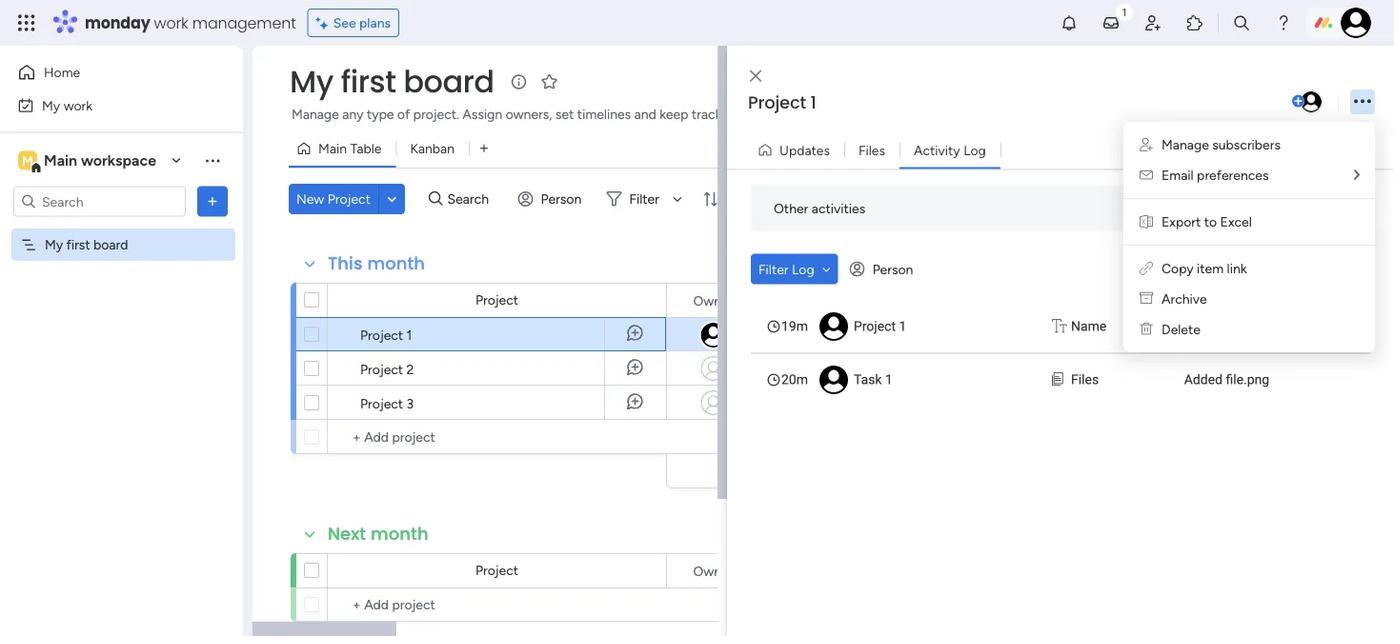 Task type: locate. For each thing, give the bounding box(es) containing it.
work right monday
[[154, 12, 188, 33]]

my down search in workspace field
[[45, 237, 63, 253]]

main for main table
[[318, 141, 347, 157]]

1 horizontal spatial manage
[[1162, 137, 1210, 153]]

1 owner from the top
[[694, 293, 734, 309]]

other activities
[[774, 200, 866, 216]]

+ Add project text field
[[337, 594, 486, 617]]

0 horizontal spatial files
[[859, 142, 886, 158]]

2 horizontal spatial project 1
[[854, 319, 907, 335]]

0 vertical spatial manage
[[292, 106, 339, 122]]

v2 file column image
[[1052, 370, 1064, 390]]

1 horizontal spatial work
[[154, 12, 188, 33]]

log up 19m
[[792, 261, 815, 277]]

type
[[367, 106, 394, 122]]

log
[[964, 142, 986, 158], [792, 261, 815, 277]]

filter inside button
[[759, 261, 789, 277]]

archive
[[1162, 291, 1207, 307]]

first down search in workspace field
[[66, 237, 90, 253]]

where
[[741, 106, 778, 122]]

0 vertical spatial work
[[154, 12, 188, 33]]

0 vertical spatial log
[[964, 142, 986, 158]]

automations activity
[[1214, 200, 1340, 216]]

project
[[748, 91, 807, 115], [328, 191, 371, 207], [476, 292, 519, 308], [854, 319, 896, 335], [360, 327, 403, 343], [360, 361, 403, 378], [360, 396, 403, 412], [476, 563, 519, 579]]

1 image
[[1116, 1, 1133, 22]]

project 1 up task 1
[[854, 319, 907, 335]]

1 vertical spatial work
[[64, 97, 93, 113]]

1 owner field from the top
[[689, 290, 738, 311]]

0 vertical spatial filter
[[630, 191, 660, 207]]

month right "next"
[[371, 522, 429, 547]]

my first board list box
[[0, 225, 243, 519]]

dapulse addbtn image
[[1293, 95, 1305, 108]]

1 vertical spatial person button
[[842, 254, 925, 285]]

my first board inside list box
[[45, 237, 128, 253]]

1 horizontal spatial main
[[318, 141, 347, 157]]

0 vertical spatial person
[[541, 191, 582, 207]]

main left table
[[318, 141, 347, 157]]

1 horizontal spatial activity
[[1294, 200, 1340, 216]]

0 horizontal spatial filter
[[630, 191, 660, 207]]

manage
[[292, 106, 339, 122], [1162, 137, 1210, 153]]

filter
[[630, 191, 660, 207], [759, 261, 789, 277]]

my down the "home"
[[42, 97, 60, 113]]

My first board field
[[285, 61, 499, 103]]

board up project.
[[404, 61, 494, 103]]

person button
[[511, 184, 593, 214], [842, 254, 925, 285]]

0 horizontal spatial of
[[397, 106, 410, 122]]

timelines
[[578, 106, 631, 122]]

of right track
[[725, 106, 738, 122]]

1 vertical spatial filter
[[759, 261, 789, 277]]

activity right automations
[[1294, 200, 1340, 216]]

filter left 'arrow down' icon
[[630, 191, 660, 207]]

my
[[290, 61, 334, 103], [42, 97, 60, 113], [45, 237, 63, 253]]

project.
[[413, 106, 459, 122]]

1
[[811, 91, 817, 115], [899, 319, 907, 335], [407, 327, 412, 343], [886, 372, 893, 388]]

project 2
[[360, 361, 414, 378]]

project 1 up the project 2
[[360, 327, 412, 343]]

log down the project 1 field on the right
[[964, 142, 986, 158]]

main for main workspace
[[44, 152, 77, 170]]

19m
[[782, 319, 808, 335]]

add view image
[[480, 142, 488, 156]]

your
[[782, 106, 808, 122]]

work inside button
[[64, 97, 93, 113]]

2 of from the left
[[725, 106, 738, 122]]

updates button
[[750, 135, 845, 165]]

2 owner from the top
[[694, 563, 734, 580]]

activity inside button
[[914, 142, 961, 158]]

table
[[350, 141, 382, 157]]

month inside field
[[371, 522, 429, 547]]

Search field
[[443, 186, 500, 213]]

john smith image right help icon
[[1341, 8, 1372, 38]]

person
[[541, 191, 582, 207], [873, 261, 914, 277]]

dapulse text column image
[[1052, 317, 1067, 337]]

0 vertical spatial my first board
[[290, 61, 494, 103]]

manage inside menu
[[1162, 137, 1210, 153]]

1 vertical spatial manage
[[1162, 137, 1210, 153]]

option
[[0, 228, 243, 232]]

0 horizontal spatial project 1
[[360, 327, 412, 343]]

first
[[341, 61, 396, 103], [66, 237, 90, 253]]

work
[[154, 12, 188, 33], [64, 97, 93, 113]]

0 horizontal spatial main
[[44, 152, 77, 170]]

main right workspace image
[[44, 152, 77, 170]]

1 vertical spatial log
[[792, 261, 815, 277]]

my first board up type
[[290, 61, 494, 103]]

1 horizontal spatial log
[[964, 142, 986, 158]]

angle down image right filter log at right top
[[822, 263, 831, 276]]

list arrow image
[[1355, 168, 1360, 182]]

close image
[[750, 69, 762, 83]]

manage subscribers
[[1162, 137, 1281, 153]]

person button down 'activities'
[[842, 254, 925, 285]]

new
[[296, 191, 324, 207]]

project 1 inside list box
[[854, 319, 907, 335]]

1 of from the left
[[397, 106, 410, 122]]

0 horizontal spatial manage
[[292, 106, 339, 122]]

updates
[[780, 142, 830, 158]]

1 vertical spatial angle down image
[[822, 263, 831, 276]]

new project
[[296, 191, 371, 207]]

manage for manage any type of project. assign owners, set timelines and keep track of where your project stands.
[[292, 106, 339, 122]]

project 1
[[748, 91, 817, 115], [854, 319, 907, 335], [360, 327, 412, 343]]

0 vertical spatial first
[[341, 61, 396, 103]]

to
[[1205, 214, 1218, 230]]

apps image
[[1186, 13, 1205, 32]]

1 vertical spatial my first board
[[45, 237, 128, 253]]

1 vertical spatial owner
[[694, 563, 734, 580]]

main inside workspace selection element
[[44, 152, 77, 170]]

owner field for next month
[[689, 561, 738, 582]]

manage up "email" at the top of the page
[[1162, 137, 1210, 153]]

Next month field
[[323, 522, 433, 547]]

project 1 down close image on the top right of the page
[[748, 91, 817, 115]]

1 vertical spatial board
[[93, 237, 128, 253]]

1 horizontal spatial john smith image
[[1341, 8, 1372, 38]]

Owner field
[[689, 290, 738, 311], [689, 561, 738, 582]]

v2 surface invite image
[[1140, 137, 1153, 153]]

export
[[1162, 214, 1201, 230]]

filter log button
[[751, 254, 839, 285]]

v2 email column image
[[1140, 167, 1153, 184]]

search everything image
[[1233, 13, 1252, 32]]

new project button
[[289, 184, 378, 214]]

angle down image
[[388, 192, 397, 206], [822, 263, 831, 276]]

filter inside popup button
[[630, 191, 660, 207]]

menu
[[1124, 122, 1376, 353]]

0 vertical spatial owner
[[694, 293, 734, 309]]

0 horizontal spatial activity
[[914, 142, 961, 158]]

filter up 19m
[[759, 261, 789, 277]]

month
[[367, 252, 425, 276], [371, 522, 429, 547]]

1 vertical spatial files
[[1072, 372, 1099, 388]]

0 vertical spatial activity
[[914, 142, 961, 158]]

dapulse archived image
[[1140, 291, 1153, 307]]

next month
[[328, 522, 429, 547]]

john smith image left v2 ellipsis image on the top
[[1299, 90, 1324, 114]]

of right type
[[397, 106, 410, 122]]

plans
[[359, 15, 391, 31]]

activity log
[[914, 142, 986, 158]]

0 horizontal spatial first
[[66, 237, 90, 253]]

board down search in workspace field
[[93, 237, 128, 253]]

files
[[859, 142, 886, 158], [1072, 372, 1099, 388]]

subscribers
[[1213, 137, 1281, 153]]

person button right search field
[[511, 184, 593, 214]]

1 horizontal spatial filter
[[759, 261, 789, 277]]

angle down image left v2 search icon at the top of page
[[388, 192, 397, 206]]

my first board
[[290, 61, 494, 103], [45, 237, 128, 253]]

of
[[397, 106, 410, 122], [725, 106, 738, 122]]

list box containing 19m
[[751, 300, 1371, 407]]

1 horizontal spatial angle down image
[[822, 263, 831, 276]]

20m
[[782, 372, 808, 388]]

0 horizontal spatial log
[[792, 261, 815, 277]]

0 horizontal spatial my first board
[[45, 237, 128, 253]]

0 horizontal spatial person button
[[511, 184, 593, 214]]

log for activity log
[[964, 142, 986, 158]]

1 horizontal spatial first
[[341, 61, 396, 103]]

This month field
[[323, 252, 430, 276]]

work down the "home"
[[64, 97, 93, 113]]

manage any type of project. assign owners, set timelines and keep track of where your project stands.
[[292, 106, 900, 122]]

any
[[342, 106, 364, 122]]

my work
[[42, 97, 93, 113]]

see plans
[[333, 15, 391, 31]]

0 vertical spatial files
[[859, 142, 886, 158]]

0 horizontal spatial person
[[541, 191, 582, 207]]

month inside field
[[367, 252, 425, 276]]

dapulse drag 2 image
[[730, 320, 736, 342]]

first up type
[[341, 61, 396, 103]]

activity right files button
[[914, 142, 961, 158]]

1 vertical spatial owner field
[[689, 561, 738, 582]]

1 vertical spatial person
[[873, 261, 914, 277]]

1 horizontal spatial my first board
[[290, 61, 494, 103]]

1 vertical spatial first
[[66, 237, 90, 253]]

board
[[404, 61, 494, 103], [93, 237, 128, 253]]

0 horizontal spatial work
[[64, 97, 93, 113]]

main inside main table button
[[318, 141, 347, 157]]

invite members image
[[1144, 13, 1163, 32]]

person for the right 'person' popup button
[[873, 261, 914, 277]]

files inside button
[[859, 142, 886, 158]]

1 vertical spatial activity
[[1294, 200, 1340, 216]]

my first board down search in workspace field
[[45, 237, 128, 253]]

0 horizontal spatial angle down image
[[388, 192, 397, 206]]

john smith image
[[1341, 8, 1372, 38], [1299, 90, 1324, 114]]

Project 1 field
[[744, 91, 1289, 115]]

files down 'stands.'
[[859, 142, 886, 158]]

manage inside manage any type of project. assign owners, set timelines and keep track of where your project stands. button
[[292, 106, 339, 122]]

1 horizontal spatial of
[[725, 106, 738, 122]]

1 vertical spatial month
[[371, 522, 429, 547]]

0 vertical spatial owner field
[[689, 290, 738, 311]]

activity
[[914, 142, 961, 158], [1294, 200, 1340, 216]]

added file.png
[[1185, 372, 1270, 388]]

Search in workspace field
[[40, 191, 159, 213]]

email preferences
[[1162, 167, 1269, 184]]

copy
[[1162, 261, 1194, 277]]

1 horizontal spatial person
[[873, 261, 914, 277]]

0 vertical spatial board
[[404, 61, 494, 103]]

0 horizontal spatial board
[[93, 237, 128, 253]]

2 owner field from the top
[[689, 561, 738, 582]]

owner
[[694, 293, 734, 309], [694, 563, 734, 580]]

main table button
[[289, 133, 396, 164]]

manage left "any"
[[292, 106, 339, 122]]

this month
[[328, 252, 425, 276]]

1 vertical spatial john smith image
[[1299, 90, 1324, 114]]

link
[[1227, 261, 1247, 277]]

1 horizontal spatial project 1
[[748, 91, 817, 115]]

files right v2 file column icon
[[1072, 372, 1099, 388]]

month right this
[[367, 252, 425, 276]]

list box
[[751, 300, 1371, 407]]

main
[[318, 141, 347, 157], [44, 152, 77, 170]]

0 vertical spatial month
[[367, 252, 425, 276]]



Task type: describe. For each thing, give the bounding box(es) containing it.
workspace image
[[18, 150, 37, 171]]

workspace
[[81, 152, 156, 170]]

home button
[[11, 57, 205, 88]]

notifications image
[[1060, 13, 1079, 32]]

show board description image
[[508, 72, 531, 92]]

log for filter log
[[792, 261, 815, 277]]

2
[[407, 361, 414, 378]]

work for my
[[64, 97, 93, 113]]

added
[[1185, 372, 1223, 388]]

filter for filter log
[[759, 261, 789, 277]]

track
[[692, 106, 722, 122]]

monday
[[85, 12, 150, 33]]

angle down image inside filter log button
[[822, 263, 831, 276]]

file.png
[[1226, 372, 1270, 388]]

month for next month
[[371, 522, 429, 547]]

home
[[44, 64, 80, 81]]

export to excel
[[1162, 214, 1252, 230]]

kanban button
[[396, 133, 469, 164]]

my down see
[[290, 61, 334, 103]]

assign
[[463, 106, 503, 122]]

v2 ellipsis image
[[1355, 89, 1372, 115]]

activities
[[812, 200, 866, 216]]

1 horizontal spatial board
[[404, 61, 494, 103]]

delete
[[1162, 322, 1201, 338]]

monday work management
[[85, 12, 296, 33]]

my inside button
[[42, 97, 60, 113]]

this
[[328, 252, 363, 276]]

v2 delete line image
[[1140, 322, 1153, 338]]

board inside list box
[[93, 237, 128, 253]]

person for the top 'person' popup button
[[541, 191, 582, 207]]

see plans button
[[308, 9, 400, 37]]

manage for manage subscribers
[[1162, 137, 1210, 153]]

email
[[1162, 167, 1194, 184]]

main workspace
[[44, 152, 156, 170]]

and
[[635, 106, 657, 122]]

project 1 inside field
[[748, 91, 817, 115]]

other
[[774, 200, 809, 216]]

task
[[854, 372, 882, 388]]

automations activity button
[[1206, 193, 1348, 224]]

owner field for this month
[[689, 290, 738, 311]]

1 horizontal spatial person button
[[842, 254, 925, 285]]

filter log
[[759, 261, 815, 277]]

project
[[811, 106, 855, 122]]

set
[[556, 106, 574, 122]]

3
[[407, 396, 414, 412]]

management
[[192, 12, 296, 33]]

kanban
[[410, 141, 455, 157]]

v2 search image
[[429, 189, 443, 210]]

1 inside field
[[811, 91, 817, 115]]

work for monday
[[154, 12, 188, 33]]

excel
[[1221, 214, 1252, 230]]

item
[[1197, 261, 1224, 277]]

import from excel template outline image
[[1140, 214, 1153, 230]]

main table
[[318, 141, 382, 157]]

0 vertical spatial person button
[[511, 184, 593, 214]]

owners,
[[506, 106, 552, 122]]

0 vertical spatial angle down image
[[388, 192, 397, 206]]

m
[[22, 153, 33, 169]]

project inside button
[[328, 191, 371, 207]]

task 1
[[854, 372, 893, 388]]

help image
[[1275, 13, 1294, 32]]

inbox image
[[1102, 13, 1121, 32]]

name
[[1072, 319, 1107, 335]]

+ Add project text field
[[337, 426, 486, 449]]

first inside 'my first board' list box
[[66, 237, 90, 253]]

workspace options image
[[203, 151, 222, 170]]

automations
[[1214, 200, 1291, 216]]

manage any type of project. assign owners, set timelines and keep track of where your project stands. button
[[289, 103, 929, 126]]

0 horizontal spatial john smith image
[[1299, 90, 1324, 114]]

keep
[[660, 106, 689, 122]]

1 horizontal spatial files
[[1072, 372, 1099, 388]]

workspace selection element
[[18, 149, 159, 174]]

filter for filter
[[630, 191, 660, 207]]

project 3
[[360, 396, 414, 412]]

stands.
[[858, 106, 900, 122]]

next
[[328, 522, 366, 547]]

filter button
[[599, 184, 689, 214]]

files button
[[845, 135, 900, 165]]

month for this month
[[367, 252, 425, 276]]

options image
[[203, 192, 222, 211]]

activity inside button
[[1294, 200, 1340, 216]]

select product image
[[17, 13, 36, 32]]

owner for next month
[[694, 563, 734, 580]]

add to favorites image
[[540, 72, 559, 91]]

v2 link image
[[1140, 261, 1153, 277]]

my work button
[[11, 90, 205, 121]]

activity log button
[[900, 135, 1001, 165]]

project inside field
[[748, 91, 807, 115]]

copy item link
[[1162, 261, 1247, 277]]

see
[[333, 15, 356, 31]]

menu containing manage subscribers
[[1124, 122, 1376, 353]]

arrow down image
[[666, 188, 689, 211]]

sort by any column image
[[695, 190, 725, 209]]

owner for this month
[[694, 293, 734, 309]]

my inside list box
[[45, 237, 63, 253]]

preferences
[[1197, 167, 1269, 184]]

0 vertical spatial john smith image
[[1341, 8, 1372, 38]]



Task type: vqa. For each thing, say whether or not it's contained in the screenshot.
webinars,
no



